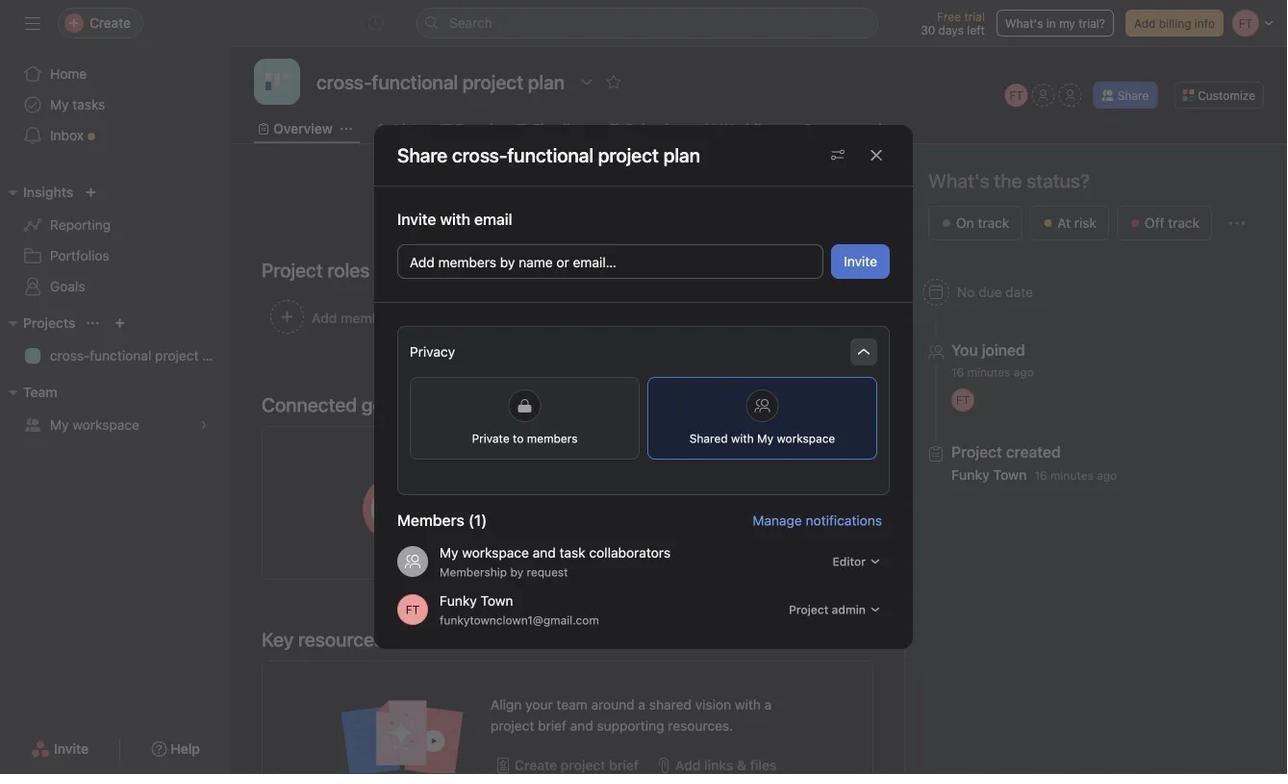 Task type: describe. For each thing, give the bounding box(es) containing it.
what's for what's in my trial?
[[1006, 16, 1044, 30]]

request
[[527, 566, 568, 579]]

a left goal
[[606, 462, 614, 477]]

town inside project created funky town 16 minutes ago
[[994, 467, 1028, 483]]

board link
[[441, 118, 494, 140]]

my workspace
[[50, 417, 139, 433]]

trial?
[[1079, 16, 1106, 30]]

workspace for my workspace
[[73, 417, 139, 433]]

projects
[[23, 315, 75, 331]]

email…
[[573, 255, 617, 270]]

Private to members radio
[[410, 377, 640, 460]]

create
[[515, 758, 557, 774]]

add to starred image
[[607, 74, 622, 90]]

funky inside project created funky town 16 minutes ago
[[952, 467, 990, 483]]

share cross-functional project plan
[[398, 144, 701, 167]]

private to members
[[472, 432, 578, 446]]

minutes inside you joined 16 minutes ago
[[968, 366, 1011, 379]]

left
[[968, 23, 986, 37]]

manage notifications
[[753, 513, 883, 529]]

invite for invite with email
[[398, 210, 436, 229]]

ago inside you joined 16 minutes ago
[[1014, 366, 1035, 379]]

calendar link
[[609, 118, 682, 140]]

project admin
[[789, 604, 866, 617]]

add members by name or email…
[[410, 255, 617, 270]]

search list box
[[417, 8, 879, 39]]

editor button
[[824, 549, 890, 576]]

1 horizontal spatial ft
[[957, 394, 971, 407]]

my inside shared with my workspace radio
[[758, 432, 774, 446]]

task
[[560, 545, 586, 561]]

you
[[952, 341, 979, 360]]

notifications
[[806, 513, 883, 529]]

my tasks link
[[12, 90, 219, 120]]

global element
[[0, 47, 231, 163]]

share for share
[[1118, 89, 1150, 102]]

30
[[921, 23, 936, 37]]

manage
[[753, 513, 803, 529]]

list
[[395, 121, 418, 137]]

this
[[689, 462, 711, 477]]

list link
[[379, 118, 418, 140]]

supporting
[[597, 719, 665, 734]]

goal
[[617, 462, 644, 477]]

goals link
[[12, 271, 219, 302]]

or inside button
[[557, 255, 570, 270]]

risk
[[1075, 215, 1097, 231]]

shared
[[650, 697, 692, 713]]

create project brief button
[[491, 749, 644, 775]]

what's in my trial? button
[[997, 10, 1115, 37]]

purpose.
[[531, 483, 586, 499]]

free
[[938, 10, 962, 23]]

projects button
[[0, 312, 75, 335]]

off track button
[[1118, 206, 1213, 241]]

my
[[1060, 16, 1076, 30]]

my tasks
[[50, 97, 105, 113]]

project inside button
[[561, 758, 606, 774]]

plan
[[202, 348, 229, 364]]

privacy option group
[[398, 326, 890, 496]]

manage notifications button
[[753, 513, 890, 529]]

a up supporting
[[639, 697, 646, 713]]

members inside 'radio'
[[527, 432, 578, 446]]

by inside my workspace and task collaborators membership by request
[[511, 566, 524, 579]]

project privacy dialog image
[[857, 345, 872, 360]]

cross-functional project plan link
[[12, 341, 229, 372]]

insights button
[[0, 181, 74, 204]]

and inside my workspace and task collaborators membership by request
[[533, 545, 556, 561]]

2 horizontal spatial to
[[762, 462, 775, 477]]

project
[[789, 604, 829, 617]]

the status?
[[995, 169, 1091, 192]]

timeline link
[[517, 118, 586, 140]]

to inside 'radio'
[[513, 432, 524, 446]]

insights
[[23, 184, 74, 200]]

or inside the connect or create a goal to link this project to a larger purpose.
[[547, 462, 560, 477]]

team button
[[0, 381, 57, 404]]

my for my tasks
[[50, 97, 69, 113]]

a down shared with my workspace
[[778, 462, 786, 477]]

by inside button
[[500, 255, 515, 270]]

cross- inside projects element
[[50, 348, 90, 364]]

joined
[[983, 341, 1026, 360]]

my workspace link
[[12, 410, 219, 441]]

projects element
[[0, 306, 231, 375]]

members inside button
[[439, 255, 497, 270]]

ago inside project created funky town 16 minutes ago
[[1098, 469, 1118, 483]]

1 horizontal spatial invite button
[[832, 245, 890, 279]]

what's in my trial?
[[1006, 16, 1106, 30]]

workspace inside radio
[[777, 432, 836, 446]]

your
[[526, 697, 553, 713]]

you joined 16 minutes ago
[[952, 341, 1035, 379]]

search button
[[417, 8, 879, 39]]

project plan
[[599, 144, 701, 167]]

0 horizontal spatial invite button
[[18, 733, 101, 767]]

project inside the align your team around a shared vision with a project brief and supporting resources.
[[491, 719, 535, 734]]

cross-functional project plan
[[50, 348, 229, 364]]

at risk button
[[1030, 206, 1110, 241]]

overview link
[[258, 118, 333, 140]]

ft inside share cross-functional project plan dialog
[[406, 604, 420, 617]]

align
[[491, 697, 522, 713]]

home link
[[12, 59, 219, 90]]

minutes inside project created funky town 16 minutes ago
[[1051, 469, 1094, 483]]

create project brief
[[515, 758, 639, 774]]

add members by name or email… button
[[398, 245, 824, 279]]

workspace for my workspace and task collaborators membership by request
[[462, 545, 529, 561]]

team
[[23, 385, 57, 400]]

with inside radio
[[732, 432, 754, 446]]

brief inside the align your team around a shared vision with a project brief and supporting resources.
[[538, 719, 567, 734]]



Task type: vqa. For each thing, say whether or not it's contained in the screenshot.
top What's
yes



Task type: locate. For each thing, give the bounding box(es) containing it.
project permissions image
[[831, 148, 846, 163]]

workspace up the manage notifications
[[777, 432, 836, 446]]

1 vertical spatial invite button
[[18, 733, 101, 767]]

privacy
[[410, 344, 455, 360]]

16 down you
[[952, 366, 965, 379]]

tasks
[[73, 97, 105, 113]]

16 inside you joined 16 minutes ago
[[952, 366, 965, 379]]

to down shared with my workspace
[[762, 462, 775, 477]]

0 horizontal spatial minutes
[[968, 366, 1011, 379]]

workspace inside my workspace and task collaborators membership by request
[[462, 545, 529, 561]]

1 horizontal spatial minutes
[[1051, 469, 1094, 483]]

share inside dialog
[[398, 144, 448, 167]]

or
[[557, 255, 570, 270], [547, 462, 560, 477]]

ago
[[1014, 366, 1035, 379], [1098, 469, 1118, 483]]

0 horizontal spatial workspace
[[73, 417, 139, 433]]

1 horizontal spatial and
[[571, 719, 594, 734]]

town inside funky town funkytownclown1@gmail.com
[[481, 593, 514, 609]]

funky down project created
[[952, 467, 990, 483]]

admin
[[832, 604, 866, 617]]

connect
[[491, 462, 544, 477]]

goals
[[50, 279, 85, 295]]

document
[[250, 87, 886, 183]]

and up request
[[533, 545, 556, 561]]

and
[[533, 545, 556, 561], [571, 719, 594, 734]]

project
[[155, 348, 199, 364], [715, 462, 759, 477], [491, 719, 535, 734], [561, 758, 606, 774]]

0 vertical spatial brief
[[538, 719, 567, 734]]

0 vertical spatial members
[[439, 255, 497, 270]]

0 horizontal spatial ft
[[406, 604, 420, 617]]

members (1)
[[398, 512, 487, 530]]

project right the create
[[561, 758, 606, 774]]

trial
[[965, 10, 986, 23]]

my for my workspace and task collaborators membership by request
[[440, 545, 459, 561]]

on
[[957, 215, 975, 231]]

0 horizontal spatial 16
[[952, 366, 965, 379]]

1 vertical spatial share
[[398, 144, 448, 167]]

teams element
[[0, 375, 231, 445]]

and inside the align your team around a shared vision with a project brief and supporting resources.
[[571, 719, 594, 734]]

functional inside share cross-functional project plan dialog
[[508, 144, 594, 167]]

resources.
[[668, 719, 734, 734]]

0 horizontal spatial members
[[439, 255, 497, 270]]

0 vertical spatial 16
[[952, 366, 965, 379]]

0 vertical spatial share
[[1118, 89, 1150, 102]]

0 horizontal spatial and
[[533, 545, 556, 561]]

and down team
[[571, 719, 594, 734]]

track right the off
[[1169, 215, 1200, 231]]

share inside button
[[1118, 89, 1150, 102]]

minutes down you joined button
[[968, 366, 1011, 379]]

billing
[[1160, 16, 1192, 30]]

track for on track
[[978, 215, 1010, 231]]

with right shared in the bottom right of the page
[[732, 432, 754, 446]]

add billing info
[[1135, 16, 1216, 30]]

0 horizontal spatial add
[[410, 255, 435, 270]]

on track button
[[929, 206, 1023, 241]]

1 vertical spatial cross-
[[50, 348, 90, 364]]

0 vertical spatial add
[[1135, 16, 1157, 30]]

1 vertical spatial with
[[735, 697, 761, 713]]

ft down what's in my trial? button
[[1010, 89, 1024, 102]]

ft down "usersicon"
[[406, 604, 420, 617]]

to right private at the left bottom of page
[[513, 432, 524, 446]]

brief down supporting
[[610, 758, 639, 774]]

functional down timeline link
[[508, 144, 594, 167]]

hide sidebar image
[[25, 15, 40, 31]]

brief inside button
[[610, 758, 639, 774]]

1 vertical spatial ft
[[957, 394, 971, 407]]

1 horizontal spatial invite
[[398, 210, 436, 229]]

invite
[[398, 210, 436, 229], [844, 254, 878, 270], [54, 742, 89, 758]]

portfolios
[[50, 248, 109, 264]]

0 vertical spatial and
[[533, 545, 556, 561]]

1 vertical spatial invite
[[844, 254, 878, 270]]

my for my workspace
[[50, 417, 69, 433]]

1 horizontal spatial share
[[1118, 89, 1150, 102]]

my inside my workspace and task collaborators membership by request
[[440, 545, 459, 561]]

0 vertical spatial invite button
[[832, 245, 890, 279]]

what's up on
[[929, 169, 990, 192]]

at
[[1058, 215, 1071, 231]]

Shared with My workspace radio
[[648, 377, 878, 460]]

0 horizontal spatial functional
[[90, 348, 151, 364]]

board image
[[266, 70, 289, 93]]

2 horizontal spatial invite
[[844, 254, 878, 270]]

cross- down projects at the left of the page
[[50, 348, 90, 364]]

track for off track
[[1169, 215, 1200, 231]]

1 vertical spatial town
[[481, 593, 514, 609]]

at risk
[[1058, 215, 1097, 231]]

1 vertical spatial or
[[547, 462, 560, 477]]

1 horizontal spatial functional
[[508, 144, 594, 167]]

2 track from the left
[[1169, 215, 1200, 231]]

0 vertical spatial town
[[994, 467, 1028, 483]]

0 vertical spatial ft
[[1010, 89, 1024, 102]]

share cross-functional project plan dialog
[[374, 125, 914, 650]]

1 horizontal spatial ago
[[1098, 469, 1118, 483]]

or right the name
[[557, 255, 570, 270]]

a
[[606, 462, 614, 477], [778, 462, 786, 477], [639, 697, 646, 713], [765, 697, 772, 713]]

2 horizontal spatial workspace
[[777, 432, 836, 446]]

project roles
[[262, 259, 370, 282]]

brief down your
[[538, 719, 567, 734]]

2 vertical spatial invite
[[54, 742, 89, 758]]

by left request
[[511, 566, 524, 579]]

add for add members by name or email…
[[410, 255, 435, 270]]

1 vertical spatial minutes
[[1051, 469, 1094, 483]]

my right shared in the bottom right of the page
[[758, 432, 774, 446]]

1 horizontal spatial track
[[1169, 215, 1200, 231]]

funky down membership on the left of page
[[440, 593, 477, 609]]

0 vertical spatial or
[[557, 255, 570, 270]]

1 horizontal spatial funky
[[952, 467, 990, 483]]

0 vertical spatial invite
[[398, 210, 436, 229]]

share for share cross-functional project plan
[[398, 144, 448, 167]]

project admin button
[[781, 597, 890, 624]]

0 horizontal spatial ago
[[1014, 366, 1035, 379]]

you joined button
[[952, 341, 1035, 360]]

0 vertical spatial functional
[[508, 144, 594, 167]]

workflow link
[[705, 118, 780, 140]]

key resources
[[262, 629, 384, 651]]

my down the team
[[50, 417, 69, 433]]

1 horizontal spatial members
[[527, 432, 578, 446]]

workspace up membership on the left of page
[[462, 545, 529, 561]]

my left tasks
[[50, 97, 69, 113]]

1 horizontal spatial what's
[[1006, 16, 1044, 30]]

project right 'this'
[[715, 462, 759, 477]]

invite with email
[[398, 210, 513, 229]]

funky inside funky town funkytownclown1@gmail.com
[[440, 593, 477, 609]]

add inside "add members by name or email…" button
[[410, 255, 435, 270]]

close this dialog image
[[869, 148, 885, 163]]

to left 'link'
[[648, 462, 660, 477]]

around
[[592, 697, 635, 713]]

0 horizontal spatial track
[[978, 215, 1010, 231]]

16 down project created
[[1035, 469, 1048, 483]]

add left billing
[[1135, 16, 1157, 30]]

my inside my tasks link
[[50, 97, 69, 113]]

1 horizontal spatial to
[[648, 462, 660, 477]]

project inside the connect or create a goal to link this project to a larger purpose.
[[715, 462, 759, 477]]

share down list
[[398, 144, 448, 167]]

0 horizontal spatial invite
[[54, 742, 89, 758]]

members up create
[[527, 432, 578, 446]]

project down align
[[491, 719, 535, 734]]

1 vertical spatial funky
[[440, 593, 477, 609]]

track right on
[[978, 215, 1010, 231]]

invite button
[[832, 245, 890, 279], [18, 733, 101, 767]]

1 track from the left
[[978, 215, 1010, 231]]

what's left in
[[1006, 16, 1044, 30]]

my up membership on the left of page
[[440, 545, 459, 561]]

cross-
[[452, 144, 508, 167], [50, 348, 90, 364]]

track inside button
[[1169, 215, 1200, 231]]

team
[[557, 697, 588, 713]]

1 horizontal spatial cross-
[[452, 144, 508, 167]]

None text field
[[312, 64, 570, 99]]

shared with my workspace
[[690, 432, 836, 446]]

town down project created
[[994, 467, 1028, 483]]

1 vertical spatial functional
[[90, 348, 151, 364]]

my
[[50, 97, 69, 113], [50, 417, 69, 433], [758, 432, 774, 446], [440, 545, 459, 561]]

functional inside 'cross-functional project plan' link
[[90, 348, 151, 364]]

funkytownclown1@gmail.com
[[440, 614, 599, 628]]

members down with email
[[439, 255, 497, 270]]

functional
[[508, 144, 594, 167], [90, 348, 151, 364]]

0 horizontal spatial town
[[481, 593, 514, 609]]

share
[[1118, 89, 1150, 102], [398, 144, 448, 167]]

minutes down project created
[[1051, 469, 1094, 483]]

funky town funkytownclown1@gmail.com
[[440, 593, 599, 628]]

0 vertical spatial funky
[[952, 467, 990, 483]]

inbox
[[50, 128, 84, 143]]

what's inside button
[[1006, 16, 1044, 30]]

track inside button
[[978, 215, 1010, 231]]

track
[[978, 215, 1010, 231], [1169, 215, 1200, 231]]

1 horizontal spatial town
[[994, 467, 1028, 483]]

usersicon image
[[405, 554, 421, 570]]

with right vision
[[735, 697, 761, 713]]

vision
[[696, 697, 732, 713]]

add down invite with email
[[410, 255, 435, 270]]

with inside the align your team around a shared vision with a project brief and supporting resources.
[[735, 697, 761, 713]]

editor
[[833, 555, 866, 569]]

0 horizontal spatial what's
[[929, 169, 990, 192]]

what's for what's the status?
[[929, 169, 990, 192]]

insights element
[[0, 175, 231, 306]]

1 vertical spatial members
[[527, 432, 578, 446]]

add
[[1135, 16, 1157, 30], [410, 255, 435, 270]]

0 horizontal spatial to
[[513, 432, 524, 446]]

1 vertical spatial 16
[[1035, 469, 1048, 483]]

by left the name
[[500, 255, 515, 270]]

0 horizontal spatial funky
[[440, 593, 477, 609]]

0 horizontal spatial cross-
[[50, 348, 90, 364]]

home
[[50, 66, 87, 82]]

reporting
[[50, 217, 111, 233]]

0 vertical spatial by
[[500, 255, 515, 270]]

ft inside button
[[1010, 89, 1024, 102]]

my inside "my workspace" link
[[50, 417, 69, 433]]

1 vertical spatial add
[[410, 255, 435, 270]]

by
[[500, 255, 515, 270], [511, 566, 524, 579]]

project left plan
[[155, 348, 199, 364]]

0 horizontal spatial share
[[398, 144, 448, 167]]

a right vision
[[765, 697, 772, 713]]

1 vertical spatial by
[[511, 566, 524, 579]]

off
[[1146, 215, 1165, 231]]

inbox link
[[12, 120, 219, 151]]

free trial 30 days left
[[921, 10, 986, 37]]

1 horizontal spatial brief
[[610, 758, 639, 774]]

0 vertical spatial cross-
[[452, 144, 508, 167]]

ft button
[[1006, 84, 1029, 107]]

funky town link
[[952, 467, 1028, 483]]

project created
[[952, 443, 1062, 462]]

1 horizontal spatial add
[[1135, 16, 1157, 30]]

with
[[732, 432, 754, 446], [735, 697, 761, 713]]

0 vertical spatial with
[[732, 432, 754, 446]]

1 vertical spatial brief
[[610, 758, 639, 774]]

1 horizontal spatial workspace
[[462, 545, 529, 561]]

portfolios link
[[12, 241, 219, 271]]

1 vertical spatial ago
[[1098, 469, 1118, 483]]

0 horizontal spatial brief
[[538, 719, 567, 734]]

off track
[[1146, 215, 1200, 231]]

name
[[519, 255, 553, 270]]

workspace inside teams element
[[73, 417, 139, 433]]

share down add billing info
[[1118, 89, 1150, 102]]

project created funky town 16 minutes ago
[[952, 443, 1118, 483]]

what's the status?
[[929, 169, 1091, 192]]

share button
[[1094, 82, 1158, 109]]

collaborators
[[590, 545, 671, 561]]

timeline
[[532, 121, 586, 137]]

shared
[[690, 432, 728, 446]]

1 horizontal spatial 16
[[1035, 469, 1048, 483]]

members
[[439, 255, 497, 270], [527, 432, 578, 446]]

0 vertical spatial ago
[[1014, 366, 1035, 379]]

calendar
[[625, 121, 682, 137]]

2 horizontal spatial ft
[[1010, 89, 1024, 102]]

0 vertical spatial what's
[[1006, 16, 1044, 30]]

create
[[564, 462, 603, 477]]

cross- down board
[[452, 144, 508, 167]]

link
[[664, 462, 685, 477]]

days
[[939, 23, 965, 37]]

or up purpose.
[[547, 462, 560, 477]]

search
[[450, 15, 493, 31]]

workflow
[[720, 121, 780, 137]]

connect or create a goal to link this project to a larger purpose.
[[491, 462, 786, 499]]

16 inside project created funky town 16 minutes ago
[[1035, 469, 1048, 483]]

add inside add billing info button
[[1135, 16, 1157, 30]]

add billing info button
[[1126, 10, 1224, 37]]

align your team around a shared vision with a project brief and supporting resources.
[[491, 697, 772, 734]]

functional up teams element
[[90, 348, 151, 364]]

info
[[1195, 16, 1216, 30]]

invite for invite button to the right
[[844, 254, 878, 270]]

0 vertical spatial minutes
[[968, 366, 1011, 379]]

workspace down 'cross-functional project plan' link
[[73, 417, 139, 433]]

what's
[[1006, 16, 1044, 30], [929, 169, 990, 192]]

1 vertical spatial what's
[[929, 169, 990, 192]]

town up the funkytownclown1@gmail.com
[[481, 593, 514, 609]]

cross- inside dialog
[[452, 144, 508, 167]]

2 vertical spatial ft
[[406, 604, 420, 617]]

add for add billing info
[[1135, 16, 1157, 30]]

funky
[[952, 467, 990, 483], [440, 593, 477, 609]]

ft down you joined 16 minutes ago
[[957, 394, 971, 407]]

private
[[472, 432, 510, 446]]

1 vertical spatial and
[[571, 719, 594, 734]]



